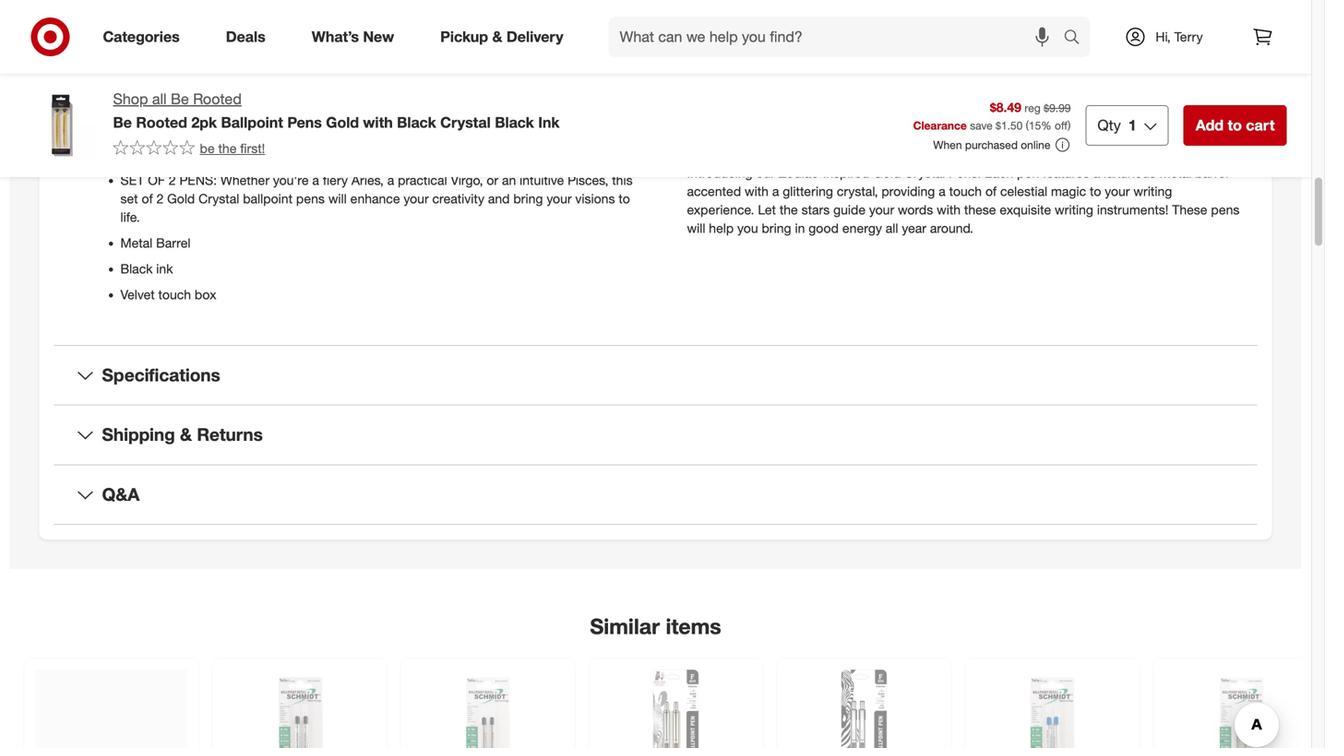 Task type: vqa. For each thing, say whether or not it's contained in the screenshot.
the Gluten-free Option
no



Task type: locate. For each thing, give the bounding box(es) containing it.
1 horizontal spatial touch
[[950, 184, 983, 200]]

be
[[171, 90, 189, 108], [113, 113, 132, 131]]

0 vertical spatial this
[[646, 16, 683, 42]]

hi,
[[1156, 29, 1171, 45]]

to right visions
[[619, 191, 630, 207]]

1 horizontal spatial of
[[986, 184, 997, 200]]

& right pickup
[[493, 28, 503, 46]]

all
[[152, 90, 167, 108], [886, 221, 899, 237]]

be the first!
[[200, 140, 265, 156]]

metal
[[120, 235, 153, 251]]

1 horizontal spatial &
[[493, 28, 503, 46]]

energy
[[843, 221, 883, 237]]

pens
[[296, 191, 325, 207], [1212, 202, 1240, 218]]

gold up providing
[[874, 165, 901, 181]]

details button
[[54, 72, 1258, 131]]

pickup
[[441, 28, 489, 46]]

1 vertical spatial 2
[[156, 191, 164, 207]]

glittering
[[783, 184, 834, 200]]

1 horizontal spatial rooted
[[193, 90, 242, 108]]

0 horizontal spatial to
[[619, 191, 630, 207]]

enhance
[[351, 191, 400, 207]]

with down our
[[745, 184, 769, 200]]

1 horizontal spatial to
[[1090, 184, 1102, 200]]

0 horizontal spatial the
[[218, 140, 237, 156]]

gold inside introducing our zodiac-inspired gold crystal pens! each pen features a luxurious metal barrel accented with a glittering crystal, providing a touch of celestial magic to your writing experience. let the stars guide your words with these exquisite writing instruments! these pens will help you bring in good energy all year around.
[[874, 165, 901, 181]]

velvet
[[120, 287, 155, 303]]

touch down the ink
[[158, 287, 191, 303]]

item
[[689, 16, 733, 42]]

to inside set of 2 pens: whether you're a fiery aries, a practical virgo, or an intuitive pisces, this set of 2 gold crystal ballpoint pens will enhance your creativity and bring your visions to life.
[[619, 191, 630, 207]]

clearance
[[914, 119, 968, 132]]

1 horizontal spatial the
[[780, 202, 798, 218]]

1 horizontal spatial will
[[687, 221, 706, 237]]

pickup & delivery
[[441, 28, 564, 46]]

schmidt ink schmidt p950 megaline pressurized ballpoint refill fits parker ballpoint pens medium image
[[412, 670, 564, 749], [1166, 670, 1317, 749]]

1 vertical spatial &
[[180, 424, 192, 446]]

be right details
[[171, 90, 189, 108]]

of inside introducing our zodiac-inspired gold crystal pens! each pen features a luxurious metal barrel accented with a glittering crystal, providing a touch of celestial magic to your writing experience. let the stars guide your words with these exquisite writing instruments! these pens will help you bring in good energy all year around.
[[986, 184, 997, 200]]

practical
[[398, 173, 447, 189]]

0 vertical spatial writing
[[1134, 184, 1173, 200]]

2 horizontal spatial crystal
[[905, 165, 946, 181]]

this inside set of 2 pens: whether you're a fiery aries, a practical virgo, or an intuitive pisces, this set of 2 gold crystal ballpoint pens will enhance your creativity and bring your visions to life.
[[612, 173, 633, 189]]

1 vertical spatial with
[[745, 184, 769, 200]]

shipping
[[102, 424, 175, 446]]

1 horizontal spatial all
[[886, 221, 899, 237]]

of
[[986, 184, 997, 200], [142, 191, 153, 207]]

0 horizontal spatial pens
[[296, 191, 325, 207]]

0 horizontal spatial writing
[[1055, 202, 1094, 218]]

2 vertical spatial with
[[937, 202, 961, 218]]

magic
[[1052, 184, 1087, 200]]

this left item
[[646, 16, 683, 42]]

schmidt ink schmidt 9000 easy flow hybrid ballpoint refill fits parker ballpoint pens medium blue 2 image
[[977, 670, 1129, 749]]

bring down intuitive
[[514, 191, 543, 207]]

shipping & returns
[[102, 424, 263, 446]]

gold inside set of 2 pens: whether you're a fiery aries, a practical virgo, or an intuitive pisces, this set of 2 gold crystal ballpoint pens will enhance your creativity and bring your visions to life.
[[167, 191, 195, 207]]

a left fiery
[[312, 173, 319, 189]]

be
[[200, 140, 215, 156]]

1 vertical spatial all
[[886, 221, 899, 237]]

your up energy
[[870, 202, 895, 218]]

pens down 'you're'
[[296, 191, 325, 207]]

& left returns at the left of the page
[[180, 424, 192, 446]]

rooted up 2pk at the top
[[193, 90, 242, 108]]

an
[[502, 173, 516, 189]]

to right magic
[[1090, 184, 1102, 200]]

gold right pens
[[326, 113, 359, 131]]

set
[[120, 191, 138, 207]]

will down fiery
[[329, 191, 347, 207]]

categories link
[[87, 17, 203, 57]]

to
[[1229, 116, 1243, 134], [1090, 184, 1102, 200], [619, 191, 630, 207]]

1 schmidt ink schmidt p950 megaline pressurized ballpoint refill fits parker ballpoint pens medium image from the left
[[412, 670, 564, 749]]

this up visions
[[612, 173, 633, 189]]

1 horizontal spatial pens
[[1212, 202, 1240, 218]]

crystal,
[[837, 184, 879, 200]]

0 horizontal spatial &
[[180, 424, 192, 446]]

ballpoint
[[221, 113, 283, 131]]

what's
[[312, 28, 359, 46]]

whether
[[221, 173, 270, 189]]

1 vertical spatial gold
[[874, 165, 901, 181]]

will left the help
[[687, 221, 706, 237]]

pens right 'these'
[[1212, 202, 1240, 218]]

with up around.
[[937, 202, 961, 218]]

0 vertical spatial touch
[[950, 184, 983, 200]]

2 horizontal spatial gold
[[874, 165, 901, 181]]

gold
[[326, 113, 359, 131], [874, 165, 901, 181], [167, 191, 195, 207]]

2 horizontal spatial with
[[937, 202, 961, 218]]

1 horizontal spatial crystal
[[441, 113, 491, 131]]

writing down magic
[[1055, 202, 1094, 218]]

crystal inside set of 2 pens: whether you're a fiery aries, a practical virgo, or an intuitive pisces, this set of 2 gold crystal ballpoint pens will enhance your creativity and bring your visions to life.
[[199, 191, 239, 207]]

inspired
[[824, 165, 870, 181]]

of right set
[[142, 191, 153, 207]]

crystal inside introducing our zodiac-inspired gold crystal pens! each pen features a luxurious metal barrel accented with a glittering crystal, providing a touch of celestial magic to your writing experience. let the stars guide your words with these exquisite writing instruments! these pens will help you bring in good energy all year around.
[[905, 165, 946, 181]]

1 vertical spatial will
[[687, 221, 706, 237]]

box
[[195, 287, 216, 303]]

rooted up highlights
[[136, 113, 187, 131]]

0 vertical spatial gold
[[326, 113, 359, 131]]

0 horizontal spatial all
[[152, 90, 167, 108]]

to right the add
[[1229, 116, 1243, 134]]

0 vertical spatial bring
[[514, 191, 543, 207]]

of down each
[[986, 184, 997, 200]]

the up in at the top right of the page
[[780, 202, 798, 218]]

this
[[646, 16, 683, 42], [612, 173, 633, 189]]

returns
[[197, 424, 263, 446]]

crystal down pens:
[[199, 191, 239, 207]]

you
[[738, 221, 759, 237]]

bring down let
[[762, 221, 792, 237]]

1 vertical spatial writing
[[1055, 202, 1094, 218]]

categories
[[103, 28, 180, 46]]

when purchased online
[[934, 138, 1051, 152]]

1 horizontal spatial this
[[646, 16, 683, 42]]

stars
[[802, 202, 830, 218]]

0 horizontal spatial touch
[[158, 287, 191, 303]]

the
[[218, 140, 237, 156], [780, 202, 798, 218]]

touch down pens!
[[950, 184, 983, 200]]

1 horizontal spatial bring
[[762, 221, 792, 237]]

all right shop
[[152, 90, 167, 108]]

each
[[985, 165, 1014, 181]]

specifications button
[[54, 346, 1258, 405]]

0 horizontal spatial schmidt ink schmidt p950 megaline pressurized ballpoint refill fits parker ballpoint pens medium image
[[412, 670, 564, 749]]

1 horizontal spatial 2
[[169, 173, 176, 189]]

1 vertical spatial this
[[612, 173, 633, 189]]

will inside introducing our zodiac-inspired gold crystal pens! each pen features a luxurious metal barrel accented with a glittering crystal, providing a touch of celestial magic to your writing experience. let the stars guide your words with these exquisite writing instruments! these pens will help you bring in good energy all year around.
[[687, 221, 706, 237]]

a
[[1094, 165, 1101, 181], [312, 173, 319, 189], [388, 173, 394, 189], [773, 184, 780, 200], [939, 184, 946, 200]]

shop
[[113, 90, 148, 108]]

0 horizontal spatial gold
[[167, 191, 195, 207]]

0 vertical spatial the
[[218, 140, 237, 156]]

writing up instruments!
[[1134, 184, 1173, 200]]

0 vertical spatial with
[[363, 113, 393, 131]]

0 horizontal spatial be
[[113, 113, 132, 131]]

about this item
[[579, 16, 733, 42]]

bring
[[514, 191, 543, 207], [762, 221, 792, 237]]

0 vertical spatial &
[[493, 28, 503, 46]]

hi, terry
[[1156, 29, 1204, 45]]

1 vertical spatial crystal
[[905, 165, 946, 181]]

0 horizontal spatial rooted
[[136, 113, 187, 131]]

a up let
[[773, 184, 780, 200]]

black up "practical"
[[397, 113, 436, 131]]

2 horizontal spatial black
[[495, 113, 534, 131]]

your down "practical"
[[404, 191, 429, 207]]

ballpoint
[[243, 191, 293, 207]]

0 horizontal spatial crystal
[[199, 191, 239, 207]]

the right be
[[218, 140, 237, 156]]

new
[[363, 28, 394, 46]]

gold down pens:
[[167, 191, 195, 207]]

set of 2 pens: whether you're a fiery aries, a practical virgo, or an intuitive pisces, this set of 2 gold crystal ballpoint pens will enhance your creativity and bring your visions to life.
[[120, 173, 633, 226]]

crystal up virgo, at left top
[[441, 113, 491, 131]]

&
[[493, 28, 503, 46], [180, 424, 192, 446]]

0 vertical spatial crystal
[[441, 113, 491, 131]]

black ink
[[120, 261, 173, 277]]

1 horizontal spatial be
[[171, 90, 189, 108]]

these
[[965, 202, 997, 218]]

pens
[[287, 113, 322, 131]]

crystal up providing
[[905, 165, 946, 181]]

providing
[[882, 184, 936, 200]]

reg
[[1025, 101, 1041, 115]]

what's new link
[[296, 17, 417, 57]]

2 right of
[[169, 173, 176, 189]]

1 horizontal spatial with
[[745, 184, 769, 200]]

crystal
[[441, 113, 491, 131], [905, 165, 946, 181], [199, 191, 239, 207]]

off
[[1055, 119, 1068, 132]]

with
[[363, 113, 393, 131], [745, 184, 769, 200], [937, 202, 961, 218]]

search button
[[1056, 17, 1100, 61]]

0 vertical spatial rooted
[[193, 90, 242, 108]]

writing
[[1134, 184, 1173, 200], [1055, 202, 1094, 218]]

your down luxurious
[[1105, 184, 1131, 200]]

1 horizontal spatial writing
[[1134, 184, 1173, 200]]

in
[[795, 221, 806, 237]]

with up aries,
[[363, 113, 393, 131]]

0 horizontal spatial will
[[329, 191, 347, 207]]

0 horizontal spatial with
[[363, 113, 393, 131]]

1 vertical spatial be
[[113, 113, 132, 131]]

0 vertical spatial will
[[329, 191, 347, 207]]

your down intuitive
[[547, 191, 572, 207]]

0 horizontal spatial bring
[[514, 191, 543, 207]]

a right providing
[[939, 184, 946, 200]]

black down metal
[[120, 261, 153, 277]]

black left ink
[[495, 113, 534, 131]]

0 horizontal spatial 2
[[156, 191, 164, 207]]

$8.49
[[991, 99, 1022, 115]]

all left year
[[886, 221, 899, 237]]

rooted
[[193, 90, 242, 108], [136, 113, 187, 131]]

2 horizontal spatial to
[[1229, 116, 1243, 134]]

be down details
[[113, 113, 132, 131]]

2 down of
[[156, 191, 164, 207]]

zodiac-
[[779, 165, 824, 181]]

1 horizontal spatial schmidt ink schmidt p950 megaline pressurized ballpoint refill fits parker ballpoint pens medium image
[[1166, 670, 1317, 749]]

touch
[[950, 184, 983, 200], [158, 287, 191, 303]]

all inside introducing our zodiac-inspired gold crystal pens! each pen features a luxurious metal barrel accented with a glittering crystal, providing a touch of celestial magic to your writing experience. let the stars guide your words with these exquisite writing instruments! these pens will help you bring in good energy all year around.
[[886, 221, 899, 237]]

1.50
[[1002, 119, 1023, 132]]

%
[[1042, 119, 1052, 132]]

0 horizontal spatial of
[[142, 191, 153, 207]]

to inside button
[[1229, 116, 1243, 134]]

a right features
[[1094, 165, 1101, 181]]

2 vertical spatial crystal
[[199, 191, 239, 207]]

creativity
[[433, 191, 485, 207]]

1 vertical spatial the
[[780, 202, 798, 218]]

1 horizontal spatial gold
[[326, 113, 359, 131]]

pisces,
[[568, 173, 609, 189]]

2pk
[[191, 113, 217, 131]]

0 horizontal spatial this
[[612, 173, 633, 189]]

& inside dropdown button
[[180, 424, 192, 446]]

all inside shop all be rooted be rooted 2pk ballpoint pens gold with black crystal black ink
[[152, 90, 167, 108]]

year
[[902, 221, 927, 237]]

of
[[148, 173, 165, 189]]

0 vertical spatial all
[[152, 90, 167, 108]]

similar
[[590, 614, 660, 640]]

similar items
[[590, 614, 722, 640]]

your
[[1105, 184, 1131, 200], [404, 191, 429, 207], [547, 191, 572, 207], [870, 202, 895, 218]]

2 vertical spatial gold
[[167, 191, 195, 207]]

1 vertical spatial bring
[[762, 221, 792, 237]]

0 vertical spatial 2
[[169, 173, 176, 189]]

virgo,
[[451, 173, 483, 189]]



Task type: describe. For each thing, give the bounding box(es) containing it.
deals link
[[210, 17, 289, 57]]

ink
[[156, 261, 173, 277]]

pens!
[[949, 165, 982, 181]]

image of be rooted 2pk ballpoint pens gold with black crystal black ink image
[[24, 89, 98, 163]]

gold inside shop all be rooted be rooted 2pk ballpoint pens gold with black crystal black ink
[[326, 113, 359, 131]]

pens inside introducing our zodiac-inspired gold crystal pens! each pen features a luxurious metal barrel accented with a glittering crystal, providing a touch of celestial magic to your writing experience. let the stars guide your words with these exquisite writing instruments! these pens will help you bring in good energy all year around.
[[1212, 202, 1240, 218]]

guide
[[834, 202, 866, 218]]

the inside "link"
[[218, 140, 237, 156]]

zebra 2ct f-301 ballpoint pens black ink fine .7mm image
[[789, 670, 940, 749]]

let
[[758, 202, 777, 218]]

with inside shop all be rooted be rooted 2pk ballpoint pens gold with black crystal black ink
[[363, 113, 393, 131]]

add to cart
[[1196, 116, 1276, 134]]

& for pickup
[[493, 28, 503, 46]]

barrel
[[156, 235, 191, 251]]

save
[[971, 119, 993, 132]]

$9.99
[[1044, 101, 1071, 115]]

around.
[[931, 221, 974, 237]]

q&a button
[[54, 466, 1258, 525]]

intuitive
[[520, 173, 564, 189]]

be rooted 3pk ballpoint pens be bold. be fearless. be brave. black ink image
[[36, 670, 187, 749]]

details
[[102, 90, 160, 112]]

be the first! link
[[113, 139, 265, 158]]

1 horizontal spatial black
[[397, 113, 436, 131]]

words
[[898, 202, 934, 218]]

when
[[934, 138, 963, 152]]

about
[[579, 16, 640, 42]]

add
[[1196, 116, 1224, 134]]

items
[[666, 614, 722, 640]]

schmidt ink schmidt 9000 easy flow hybrid ballpoint refill fits parker ballpoint pens medium black 2 image
[[224, 670, 375, 749]]

2 schmidt ink schmidt p950 megaline pressurized ballpoint refill fits parker ballpoint pens medium image from the left
[[1166, 670, 1317, 749]]

luxurious
[[1104, 165, 1157, 181]]

a right aries,
[[388, 173, 394, 189]]

will inside set of 2 pens: whether you're a fiery aries, a practical virgo, or an intuitive pisces, this set of 2 gold crystal ballpoint pens will enhance your creativity and bring your visions to life.
[[329, 191, 347, 207]]

shop all be rooted be rooted 2pk ballpoint pens gold with black crystal black ink
[[113, 90, 560, 131]]

shipping & returns button
[[54, 406, 1258, 465]]

$8.49 reg $9.99 clearance save $ 1.50 ( 15 % off )
[[914, 99, 1071, 132]]

bring inside set of 2 pens: whether you're a fiery aries, a practical virgo, or an intuitive pisces, this set of 2 gold crystal ballpoint pens will enhance your creativity and bring your visions to life.
[[514, 191, 543, 207]]

instruments!
[[1098, 202, 1169, 218]]

deals
[[226, 28, 266, 46]]

and
[[488, 191, 510, 207]]

or
[[487, 173, 499, 189]]

online
[[1021, 138, 1051, 152]]

search
[[1056, 30, 1100, 48]]

1 vertical spatial rooted
[[136, 113, 187, 131]]

1
[[1129, 116, 1137, 134]]

introducing
[[687, 165, 753, 181]]

to inside introducing our zodiac-inspired gold crystal pens! each pen features a luxurious metal barrel accented with a glittering crystal, providing a touch of celestial magic to your writing experience. let the stars guide your words with these exquisite writing instruments! these pens will help you bring in good energy all year around.
[[1090, 184, 1102, 200]]

these
[[1173, 202, 1208, 218]]

zebra 2ct f-402 ballpoint pens black ink fine .7mm image
[[601, 670, 752, 749]]

velvet touch box
[[120, 287, 216, 303]]

celestial
[[1001, 184, 1048, 200]]

features
[[1043, 165, 1090, 181]]

visions
[[576, 191, 615, 207]]

15
[[1029, 119, 1042, 132]]

crystal inside shop all be rooted be rooted 2pk ballpoint pens gold with black crystal black ink
[[441, 113, 491, 131]]

what's new
[[312, 28, 394, 46]]

)
[[1068, 119, 1071, 132]]

delivery
[[507, 28, 564, 46]]

0 horizontal spatial black
[[120, 261, 153, 277]]

highlights
[[102, 138, 173, 156]]

What can we help you find? suggestions appear below search field
[[609, 17, 1069, 57]]

pickup & delivery link
[[425, 17, 587, 57]]

add to cart button
[[1184, 105, 1288, 146]]

purchased
[[966, 138, 1018, 152]]

ink
[[539, 113, 560, 131]]

accented
[[687, 184, 742, 200]]

fiery
[[323, 173, 348, 189]]

you're
[[273, 173, 309, 189]]

help
[[709, 221, 734, 237]]

exquisite
[[1000, 202, 1052, 218]]

bring inside introducing our zodiac-inspired gold crystal pens! each pen features a luxurious metal barrel accented with a glittering crystal, providing a touch of celestial magic to your writing experience. let the stars guide your words with these exquisite writing instruments! these pens will help you bring in good energy all year around.
[[762, 221, 792, 237]]

aries,
[[352, 173, 384, 189]]

life.
[[120, 209, 140, 226]]

& for shipping
[[180, 424, 192, 446]]

1 vertical spatial touch
[[158, 287, 191, 303]]

first!
[[240, 140, 265, 156]]

the inside introducing our zodiac-inspired gold crystal pens! each pen features a luxurious metal barrel accented with a glittering crystal, providing a touch of celestial magic to your writing experience. let the stars guide your words with these exquisite writing instruments! these pens will help you bring in good energy all year around.
[[780, 202, 798, 218]]

set
[[120, 173, 144, 189]]

metal
[[1160, 165, 1192, 181]]

introducing our zodiac-inspired gold crystal pens! each pen features a luxurious metal barrel accented with a glittering crystal, providing a touch of celestial magic to your writing experience. let the stars guide your words with these exquisite writing instruments! these pens will help you bring in good energy all year around.
[[687, 165, 1240, 237]]

q&a
[[102, 484, 140, 505]]

of inside set of 2 pens: whether you're a fiery aries, a practical virgo, or an intuitive pisces, this set of 2 gold crystal ballpoint pens will enhance your creativity and bring your visions to life.
[[142, 191, 153, 207]]

0 vertical spatial be
[[171, 90, 189, 108]]

touch inside introducing our zodiac-inspired gold crystal pens! each pen features a luxurious metal barrel accented with a glittering crystal, providing a touch of celestial magic to your writing experience. let the stars guide your words with these exquisite writing instruments! these pens will help you bring in good energy all year around.
[[950, 184, 983, 200]]

(
[[1026, 119, 1029, 132]]

pens inside set of 2 pens: whether you're a fiery aries, a practical virgo, or an intuitive pisces, this set of 2 gold crystal ballpoint pens will enhance your creativity and bring your visions to life.
[[296, 191, 325, 207]]

experience.
[[687, 202, 755, 218]]

qty 1
[[1098, 116, 1137, 134]]



